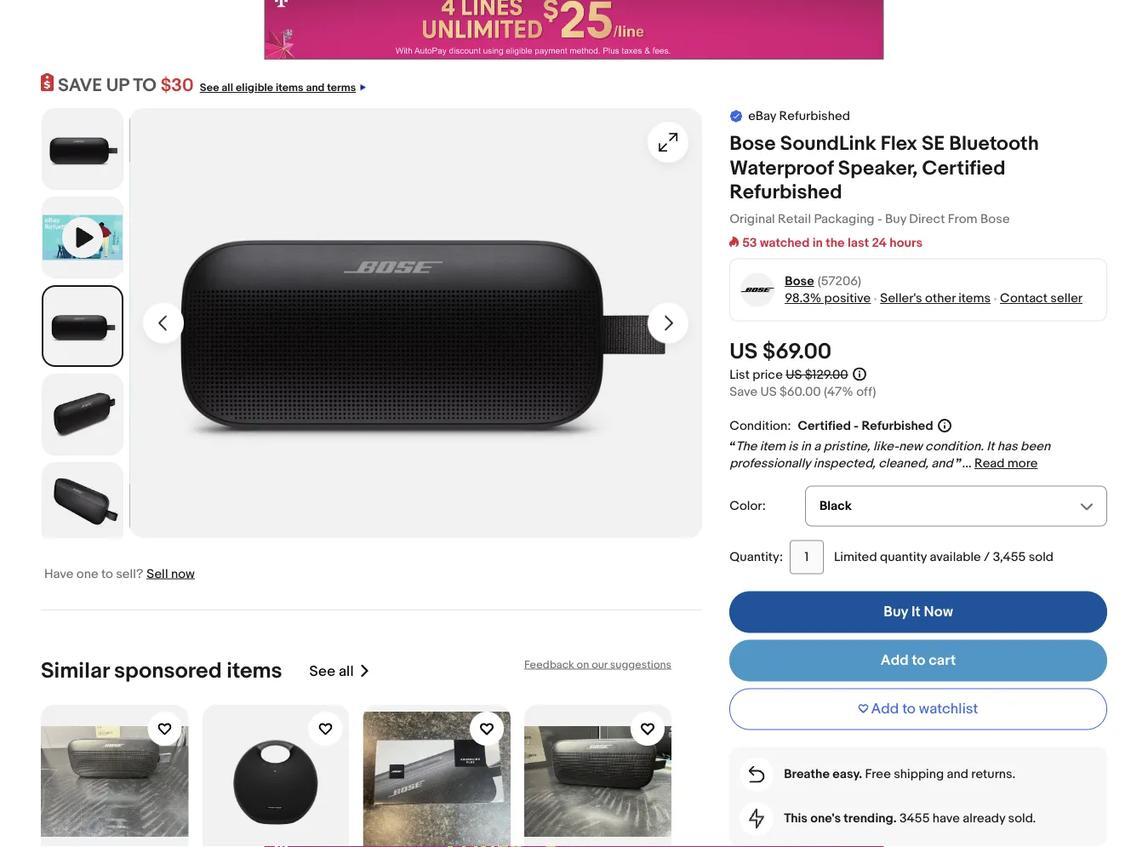 Task type: vqa. For each thing, say whether or not it's contained in the screenshot.
shipping and
yes



Task type: locate. For each thing, give the bounding box(es) containing it.
text__icon image
[[730, 109, 744, 122]]

on
[[577, 658, 589, 671]]

refurbished
[[780, 109, 851, 124], [730, 181, 843, 205], [862, 419, 934, 434]]

new
[[899, 439, 923, 454]]

with details__icon image for breathe
[[749, 766, 765, 783]]

picture 4 of 6 image
[[43, 463, 123, 543]]

0 vertical spatial buy
[[886, 212, 907, 227]]

- up '24'
[[878, 212, 883, 227]]

refurbished up the 'like-'
[[862, 419, 934, 434]]

to left cart
[[912, 652, 926, 670]]

1 vertical spatial us
[[786, 367, 802, 383]]

se
[[922, 132, 945, 156]]

2 vertical spatial items
[[227, 658, 282, 685]]

watchlist
[[920, 701, 979, 718]]

have
[[933, 811, 961, 827]]

advertisement region
[[264, 0, 884, 60]]

0 horizontal spatial picture 2 of 6 image
[[43, 287, 122, 365]]

Quantity: text field
[[790, 540, 824, 574]]

certified up from
[[923, 156, 1006, 181]]

buy up hours in the top of the page
[[886, 212, 907, 227]]

1 vertical spatial refurbished
[[730, 181, 843, 205]]

0 vertical spatial bose
[[730, 132, 776, 156]]

(47%
[[824, 385, 854, 400]]

professionally
[[730, 456, 811, 471]]

free
[[866, 767, 891, 782]]

98.3%
[[785, 291, 822, 306]]

refurbished up retail
[[730, 181, 843, 205]]

1 horizontal spatial bose
[[785, 274, 815, 289]]

add for add to cart
[[881, 652, 909, 670]]

sponsored
[[114, 658, 222, 685]]

suggestions
[[610, 658, 672, 671]]

and for shipping
[[947, 767, 969, 782]]

0 horizontal spatial bose
[[730, 132, 776, 156]]

refurbished inside bose soundlink flex se bluetooth waterproof speaker, certified refurbished original retail packaging - buy direct from bose
[[730, 181, 843, 205]]

0 vertical spatial certified
[[923, 156, 1006, 181]]

2 horizontal spatial bose
[[981, 212, 1010, 227]]

bose for soundlink
[[730, 132, 776, 156]]

in inside " the item is in a pristine, like-new condition. it has been professionally inspected, cleaned, and
[[801, 439, 811, 454]]

add left cart
[[881, 652, 909, 670]]

$69.00
[[763, 339, 832, 365]]

seller's
[[881, 291, 923, 306]]

it left the has
[[987, 439, 995, 454]]

like-
[[874, 439, 899, 454]]

bose down ebay
[[730, 132, 776, 156]]

video 1 of 1 image
[[43, 198, 123, 278]]

add down "add to cart"
[[872, 701, 900, 718]]

add to watchlist button
[[730, 689, 1108, 730]]

1 vertical spatial bose
[[981, 212, 1010, 227]]

us up the list
[[730, 339, 758, 365]]

0 vertical spatial to
[[101, 566, 113, 582]]

it inside " the item is in a pristine, like-new condition. it has been professionally inspected, cleaned, and
[[987, 439, 995, 454]]

1 vertical spatial with details__icon image
[[749, 809, 765, 829]]

1 horizontal spatial certified
[[923, 156, 1006, 181]]

certified
[[923, 156, 1006, 181], [798, 419, 851, 434]]

0 vertical spatial with details__icon image
[[749, 766, 765, 783]]

1 horizontal spatial picture 2 of 6 image
[[130, 108, 703, 538]]

items right eligible in the top of the page
[[276, 81, 304, 95]]

is
[[789, 439, 798, 454]]

1 vertical spatial and
[[932, 456, 953, 471]]

1 vertical spatial it
[[912, 603, 921, 621]]

1 horizontal spatial all
[[339, 662, 354, 680]]

1 vertical spatial to
[[912, 652, 926, 670]]

and left returns.
[[947, 767, 969, 782]]

to inside button
[[903, 701, 916, 718]]

98.3% positive
[[785, 291, 871, 306]]

us down price
[[761, 385, 777, 400]]

0 vertical spatial see
[[200, 81, 219, 95]]

price
[[753, 367, 783, 383]]

with details__icon image
[[749, 766, 765, 783], [749, 809, 765, 829]]

feedback on our suggestions link
[[525, 658, 672, 671]]

the
[[826, 236, 845, 251]]

now
[[924, 603, 954, 621]]

0 horizontal spatial in
[[801, 439, 811, 454]]

0 vertical spatial us
[[730, 339, 758, 365]]

1 vertical spatial see
[[310, 662, 336, 680]]

with details__icon image left breathe at bottom
[[749, 766, 765, 783]]

and left "
[[932, 456, 953, 471]]

bose soundlink flex se bluetooth waterproof speaker, certified refurbished original retail packaging - buy direct from bose
[[730, 132, 1040, 227]]

sell
[[147, 566, 168, 582]]

to
[[133, 75, 157, 97]]

1 vertical spatial all
[[339, 662, 354, 680]]

see all link
[[310, 658, 371, 685]]

limited
[[835, 550, 878, 565]]

have
[[44, 566, 74, 582]]

refurbished up soundlink
[[780, 109, 851, 124]]

buy
[[886, 212, 907, 227], [884, 603, 909, 621]]

to right one
[[101, 566, 113, 582]]

bose image
[[741, 273, 775, 307]]

save
[[58, 75, 102, 97]]

breathe easy. free shipping and returns.
[[784, 767, 1016, 782]]

1 vertical spatial in
[[801, 439, 811, 454]]

2 vertical spatial us
[[761, 385, 777, 400]]

2 vertical spatial refurbished
[[862, 419, 934, 434]]

save us $60.00 (47% off)
[[730, 385, 877, 400]]

watched
[[760, 236, 810, 251]]

bose
[[730, 132, 776, 156], [981, 212, 1010, 227], [785, 274, 815, 289]]

with details__icon image left this
[[749, 809, 765, 829]]

items right other
[[959, 291, 991, 306]]

been
[[1021, 439, 1051, 454]]

bose up 98.3%
[[785, 274, 815, 289]]

1 horizontal spatial -
[[878, 212, 883, 227]]

bose right from
[[981, 212, 1010, 227]]

add for add to watchlist
[[872, 701, 900, 718]]

a
[[814, 439, 821, 454]]

up
[[106, 75, 129, 97]]

read more link
[[975, 456, 1038, 471]]

items left "see all"
[[227, 658, 282, 685]]

1 vertical spatial certified
[[798, 419, 851, 434]]

1 vertical spatial items
[[959, 291, 991, 306]]

add
[[881, 652, 909, 670], [872, 701, 900, 718]]

picture 2 of 6 image
[[130, 108, 703, 538], [43, 287, 122, 365]]

/
[[984, 550, 991, 565]]

save
[[730, 385, 758, 400]]

contact seller link
[[1001, 291, 1083, 306]]

0 vertical spatial and
[[306, 81, 325, 95]]

one
[[77, 566, 98, 582]]

in left a on the bottom of page
[[801, 439, 811, 454]]

us
[[730, 339, 758, 365], [786, 367, 802, 383], [761, 385, 777, 400]]

limited quantity available / 3,455 sold
[[835, 550, 1054, 565]]

feedback on our suggestions
[[525, 658, 672, 671]]

2 vertical spatial and
[[947, 767, 969, 782]]

eligible
[[236, 81, 273, 95]]

0 horizontal spatial all
[[222, 81, 233, 95]]

have one to sell? sell now
[[44, 566, 195, 582]]

0 vertical spatial all
[[222, 81, 233, 95]]

us up '$60.00'
[[786, 367, 802, 383]]

0 horizontal spatial certified
[[798, 419, 851, 434]]

all
[[222, 81, 233, 95], [339, 662, 354, 680]]

0 vertical spatial -
[[878, 212, 883, 227]]

all for see all eligible items and terms
[[222, 81, 233, 95]]

ebay
[[749, 109, 777, 124]]

see all
[[310, 662, 354, 680]]

soundlink
[[781, 132, 877, 156]]

this
[[784, 811, 808, 827]]

1 vertical spatial add
[[872, 701, 900, 718]]

list price us $129.00
[[730, 367, 849, 383]]

it
[[987, 439, 995, 454], [912, 603, 921, 621]]

item
[[760, 439, 786, 454]]

and left the terms
[[306, 81, 325, 95]]

(57206)
[[818, 274, 862, 289]]

1 vertical spatial buy
[[884, 603, 909, 621]]

certified up a on the bottom of page
[[798, 419, 851, 434]]

items for similar sponsored items
[[227, 658, 282, 685]]

2 vertical spatial to
[[903, 701, 916, 718]]

already
[[963, 811, 1006, 827]]

buy left now
[[884, 603, 909, 621]]

add inside button
[[872, 701, 900, 718]]

retail
[[778, 212, 812, 227]]

read
[[975, 456, 1005, 471]]

24
[[872, 236, 887, 251]]

0 vertical spatial it
[[987, 439, 995, 454]]

in left the
[[813, 236, 823, 251]]

1 horizontal spatial it
[[987, 439, 995, 454]]

off)
[[857, 385, 877, 400]]

and
[[306, 81, 325, 95], [932, 456, 953, 471], [947, 767, 969, 782]]

0 horizontal spatial see
[[200, 81, 219, 95]]

seller's other items
[[881, 291, 991, 306]]

sold.
[[1009, 811, 1037, 827]]

terms
[[327, 81, 356, 95]]

it left now
[[912, 603, 921, 621]]

0 vertical spatial in
[[813, 236, 823, 251]]

1 vertical spatial -
[[854, 419, 859, 434]]

1 horizontal spatial in
[[813, 236, 823, 251]]

to left watchlist
[[903, 701, 916, 718]]

2 vertical spatial bose
[[785, 274, 815, 289]]

1 horizontal spatial see
[[310, 662, 336, 680]]

to
[[101, 566, 113, 582], [912, 652, 926, 670], [903, 701, 916, 718]]

0 vertical spatial add
[[881, 652, 909, 670]]

- up pristine,
[[854, 419, 859, 434]]

-
[[878, 212, 883, 227], [854, 419, 859, 434]]



Task type: describe. For each thing, give the bounding box(es) containing it.
bose (57206)
[[785, 274, 862, 289]]

$30
[[161, 75, 194, 97]]

available
[[930, 550, 982, 565]]

sell now link
[[147, 566, 195, 582]]

pristine,
[[824, 439, 871, 454]]

has
[[998, 439, 1018, 454]]

more
[[1008, 456, 1038, 471]]

feedback
[[525, 658, 575, 671]]

original
[[730, 212, 776, 227]]

53 watched in the last 24 hours
[[743, 236, 923, 251]]

direct
[[910, 212, 946, 227]]

see for see all
[[310, 662, 336, 680]]

quantity:
[[730, 550, 783, 565]]

- inside bose soundlink flex se bluetooth waterproof speaker, certified refurbished original retail packaging - buy direct from bose
[[878, 212, 883, 227]]

See all text field
[[310, 662, 354, 680]]

seller's other items link
[[881, 291, 991, 306]]

and inside " the item is in a pristine, like-new condition. it has been professionally inspected, cleaned, and
[[932, 456, 953, 471]]

flex
[[881, 132, 918, 156]]

sell?
[[116, 566, 143, 582]]

easy.
[[833, 767, 863, 782]]

picture 3 of 6 image
[[43, 375, 123, 455]]

cart
[[929, 652, 957, 670]]

from
[[949, 212, 978, 227]]

2 horizontal spatial us
[[786, 367, 802, 383]]

53
[[743, 236, 758, 251]]

buy it now
[[884, 603, 954, 621]]

us $69.00
[[730, 339, 832, 365]]

bose link
[[785, 273, 815, 290]]

cleaned,
[[879, 456, 929, 471]]

seller
[[1051, 291, 1083, 306]]

quantity
[[880, 550, 927, 565]]

items for seller's other items
[[959, 291, 991, 306]]

condition:
[[730, 419, 791, 434]]

0 horizontal spatial us
[[730, 339, 758, 365]]

"
[[730, 439, 736, 454]]

color
[[730, 499, 763, 514]]

sold
[[1029, 550, 1054, 565]]

$60.00
[[780, 385, 821, 400]]

save up to $30
[[58, 75, 194, 97]]

all for see all
[[339, 662, 354, 680]]

with details__icon image for this
[[749, 809, 765, 829]]

bose for (57206)
[[785, 274, 815, 289]]

0 horizontal spatial -
[[854, 419, 859, 434]]

$129.00
[[805, 367, 849, 383]]

shipping
[[894, 767, 944, 782]]

other
[[926, 291, 956, 306]]

similar
[[41, 658, 109, 685]]

certified inside bose soundlink flex se bluetooth waterproof speaker, certified refurbished original retail packaging - buy direct from bose
[[923, 156, 1006, 181]]

list
[[730, 367, 750, 383]]

1 horizontal spatial us
[[761, 385, 777, 400]]

to for add to watchlist
[[903, 701, 916, 718]]

"
[[956, 456, 963, 471]]

add to cart
[[881, 652, 957, 670]]

waterproof
[[730, 156, 834, 181]]

positive
[[825, 291, 871, 306]]

see all eligible items and terms link
[[194, 75, 366, 97]]

packaging
[[814, 212, 875, 227]]

and for items
[[306, 81, 325, 95]]

bluetooth
[[950, 132, 1040, 156]]

to for add to cart
[[912, 652, 926, 670]]

similar sponsored items
[[41, 658, 282, 685]]

this one's trending. 3455 have already sold.
[[784, 811, 1037, 827]]

inspected,
[[814, 456, 876, 471]]

breathe
[[784, 767, 830, 782]]

buy inside bose soundlink flex se bluetooth waterproof speaker, certified refurbished original retail packaging - buy direct from bose
[[886, 212, 907, 227]]

0 vertical spatial items
[[276, 81, 304, 95]]

add to cart link
[[730, 640, 1108, 682]]

returns.
[[972, 767, 1016, 782]]

ebay refurbished
[[749, 109, 851, 124]]

now
[[171, 566, 195, 582]]

the
[[736, 439, 757, 454]]

3455
[[900, 811, 930, 827]]

more information - about this item condition image
[[938, 419, 952, 432]]

trending.
[[844, 811, 897, 827]]

see all eligible items and terms
[[200, 81, 356, 95]]

" the item is in a pristine, like-new condition. it has been professionally inspected, cleaned, and
[[730, 439, 1051, 471]]

buy it now link
[[730, 592, 1108, 633]]

contact seller
[[1001, 291, 1083, 306]]

certified - refurbished
[[798, 419, 934, 434]]

last
[[848, 236, 870, 251]]

picture 1 of 6 image
[[43, 109, 123, 189]]

see for see all eligible items and terms
[[200, 81, 219, 95]]

add to watchlist
[[872, 701, 979, 718]]

our
[[592, 658, 608, 671]]

0 horizontal spatial it
[[912, 603, 921, 621]]

0 vertical spatial refurbished
[[780, 109, 851, 124]]

condition.
[[926, 439, 984, 454]]



